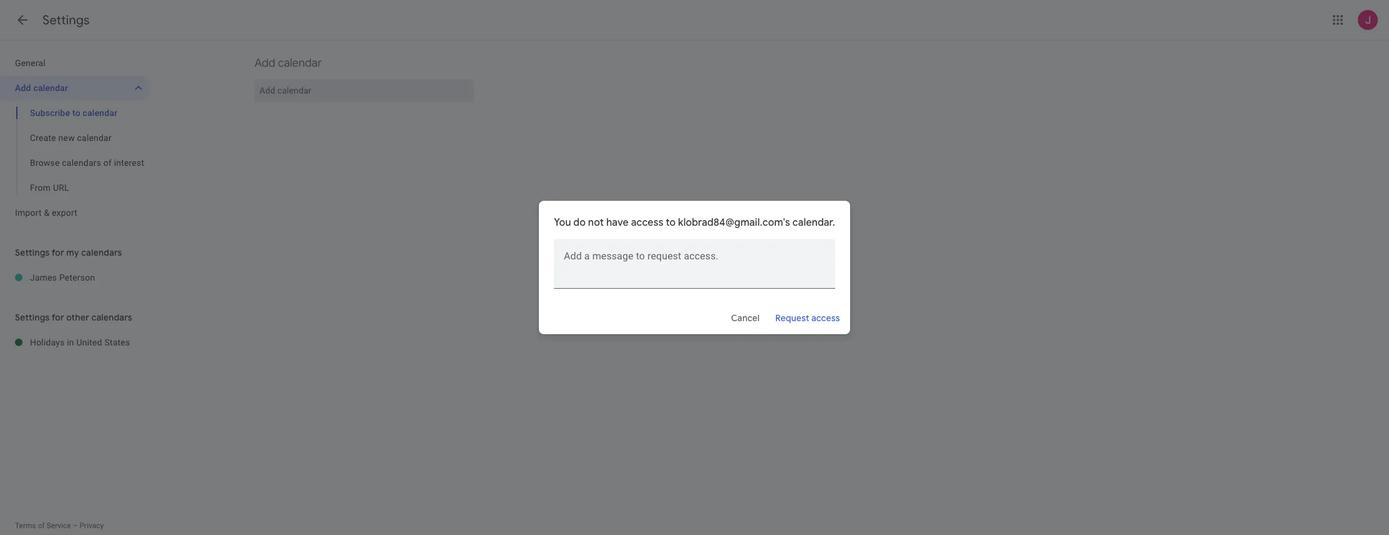 Task type: locate. For each thing, give the bounding box(es) containing it.
add inside tree item
[[15, 83, 31, 93]]

0 vertical spatial access
[[631, 217, 664, 229]]

settings up james on the left bottom
[[15, 247, 50, 258]]

access
[[631, 217, 664, 229], [812, 313, 841, 324]]

for
[[52, 247, 64, 258], [52, 312, 64, 323]]

james
[[30, 273, 57, 283]]

1 for from the top
[[52, 247, 64, 258]]

klobrad84@gmail.com's
[[678, 217, 791, 229]]

terms of service – privacy
[[15, 522, 104, 530]]

0 vertical spatial settings
[[42, 12, 90, 28]]

1 vertical spatial access
[[812, 313, 841, 324]]

2 vertical spatial calendar
[[77, 133, 112, 143]]

1 vertical spatial for
[[52, 312, 64, 323]]

go back image
[[15, 12, 30, 27]]

peterson
[[59, 273, 95, 283]]

create new calendar
[[30, 133, 112, 143]]

0 vertical spatial add calendar
[[255, 56, 322, 70]]

calendars down create new calendar
[[62, 158, 101, 168]]

of right terms
[[38, 522, 45, 530]]

of
[[103, 158, 112, 168], [38, 522, 45, 530]]

add
[[255, 56, 275, 70], [15, 83, 31, 93]]

0 horizontal spatial add
[[15, 83, 31, 93]]

&
[[44, 208, 50, 218]]

0 vertical spatial calendar
[[278, 56, 322, 70]]

have
[[607, 217, 629, 229]]

states
[[104, 338, 130, 348]]

access right "request"
[[812, 313, 841, 324]]

import
[[15, 208, 42, 218]]

settings up holidays at the bottom left
[[15, 312, 50, 323]]

2 for from the top
[[52, 312, 64, 323]]

1 vertical spatial calendars
[[81, 247, 122, 258]]

2 vertical spatial settings
[[15, 312, 50, 323]]

to
[[666, 217, 676, 229]]

tree containing general
[[0, 51, 150, 225]]

1 vertical spatial calendar
[[33, 83, 68, 93]]

0 vertical spatial of
[[103, 158, 112, 168]]

0 horizontal spatial access
[[631, 217, 664, 229]]

0 horizontal spatial add calendar
[[15, 83, 68, 93]]

1 vertical spatial add calendar
[[15, 83, 68, 93]]

0 vertical spatial for
[[52, 247, 64, 258]]

settings
[[42, 12, 90, 28], [15, 247, 50, 258], [15, 312, 50, 323]]

other
[[66, 312, 89, 323]]

calendars
[[62, 158, 101, 168], [81, 247, 122, 258], [92, 312, 132, 323]]

settings right the go back image
[[42, 12, 90, 28]]

calendars up states
[[92, 312, 132, 323]]

new
[[58, 133, 75, 143]]

access left to in the left top of the page
[[631, 217, 664, 229]]

tree
[[0, 51, 150, 225]]

1 vertical spatial of
[[38, 522, 45, 530]]

for left other
[[52, 312, 64, 323]]

united
[[76, 338, 102, 348]]

0 vertical spatial calendars
[[62, 158, 101, 168]]

settings for settings for other calendars
[[15, 312, 50, 323]]

2 vertical spatial calendars
[[92, 312, 132, 323]]

for left my on the top left of the page
[[52, 247, 64, 258]]

url
[[53, 183, 69, 193]]

1 horizontal spatial add calendar
[[255, 56, 322, 70]]

service
[[47, 522, 71, 530]]

group
[[0, 100, 150, 200]]

james peterson
[[30, 273, 95, 283]]

0 horizontal spatial calendar
[[33, 83, 68, 93]]

of left 'interest'
[[103, 158, 112, 168]]

in
[[67, 338, 74, 348]]

settings for other calendars
[[15, 312, 132, 323]]

import & export
[[15, 208, 77, 218]]

1 vertical spatial add
[[15, 83, 31, 93]]

browse calendars of interest
[[30, 158, 144, 168]]

0 horizontal spatial of
[[38, 522, 45, 530]]

1 horizontal spatial add
[[255, 56, 275, 70]]

calendar
[[278, 56, 322, 70], [33, 83, 68, 93], [77, 133, 112, 143]]

add calendar
[[255, 56, 322, 70], [15, 83, 68, 93]]

create
[[30, 133, 56, 143]]

cancel button
[[726, 303, 766, 333]]

browse
[[30, 158, 60, 168]]

0 vertical spatial add
[[255, 56, 275, 70]]

1 horizontal spatial access
[[812, 313, 841, 324]]

access inside button
[[812, 313, 841, 324]]

tree item
[[0, 100, 150, 125]]

calendars right my on the top left of the page
[[81, 247, 122, 258]]

1 vertical spatial settings
[[15, 247, 50, 258]]

cancel
[[732, 313, 760, 324]]

you do not have access to klobrad84@gmail.com's calendar.
[[554, 217, 836, 229]]



Task type: describe. For each thing, give the bounding box(es) containing it.
add calendar tree item
[[0, 76, 150, 100]]

request access
[[776, 313, 841, 324]]

settings for settings for my calendars
[[15, 247, 50, 258]]

2 horizontal spatial calendar
[[278, 56, 322, 70]]

calendars for my
[[81, 247, 122, 258]]

privacy
[[80, 522, 104, 530]]

you do not have access to klobrad84@gmail.com's calendar. dialog
[[539, 201, 851, 334]]

calendar.
[[793, 217, 836, 229]]

group containing create new calendar
[[0, 100, 150, 200]]

1 horizontal spatial of
[[103, 158, 112, 168]]

calendars for other
[[92, 312, 132, 323]]

my
[[66, 247, 79, 258]]

holidays in united states link
[[30, 330, 150, 355]]

add calendar inside tree item
[[15, 83, 68, 93]]

do
[[574, 217, 586, 229]]

terms of service link
[[15, 522, 71, 530]]

Add a message to request access. text field
[[554, 249, 836, 279]]

settings for my calendars
[[15, 247, 122, 258]]

holidays
[[30, 338, 65, 348]]

request access button
[[771, 303, 846, 333]]

for for other
[[52, 312, 64, 323]]

for for my
[[52, 247, 64, 258]]

settings heading
[[42, 12, 90, 28]]

–
[[73, 522, 78, 530]]

calendar inside tree item
[[33, 83, 68, 93]]

james peterson tree item
[[0, 265, 150, 290]]

export
[[52, 208, 77, 218]]

from
[[30, 183, 51, 193]]

privacy link
[[80, 522, 104, 530]]

terms
[[15, 522, 36, 530]]

request
[[776, 313, 810, 324]]

general
[[15, 58, 46, 68]]

not
[[588, 217, 604, 229]]

calendars inside tree
[[62, 158, 101, 168]]

from url
[[30, 183, 69, 193]]

holidays in united states
[[30, 338, 130, 348]]

settings for settings
[[42, 12, 90, 28]]

holidays in united states tree item
[[0, 330, 150, 355]]

you
[[554, 217, 571, 229]]

1 horizontal spatial calendar
[[77, 133, 112, 143]]

interest
[[114, 158, 144, 168]]



Task type: vqa. For each thing, say whether or not it's contained in the screenshot.
Terms of Service link
yes



